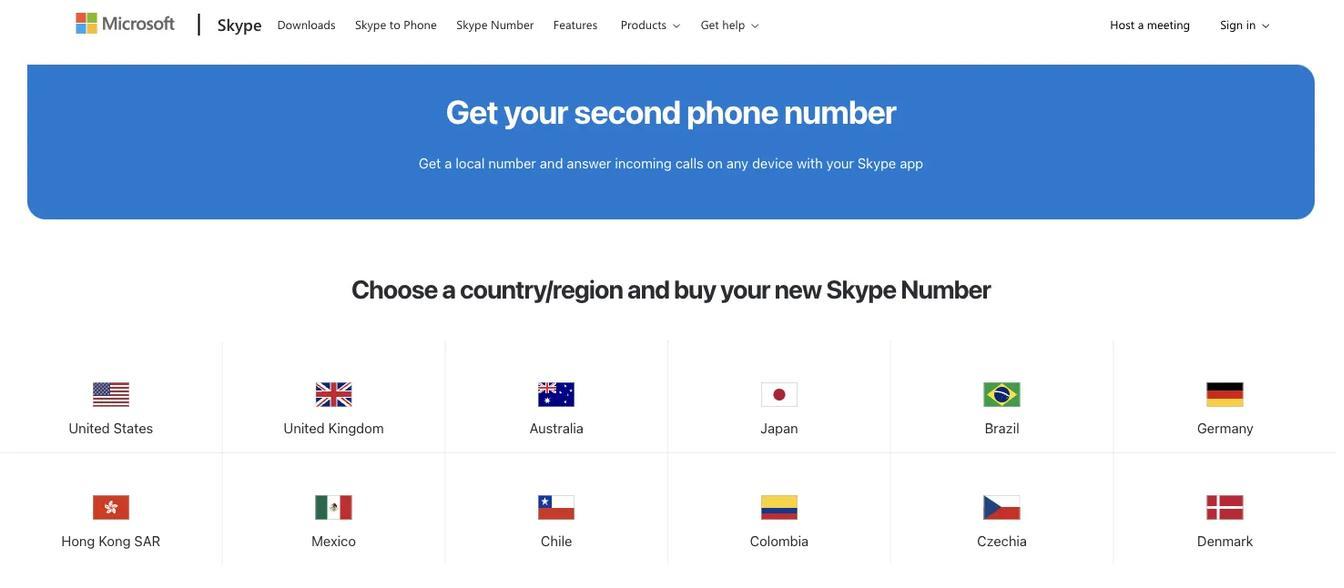 Task type: vqa. For each thing, say whether or not it's contained in the screenshot.
UNITED STATES
yes



Task type: locate. For each thing, give the bounding box(es) containing it.
brazil
[[985, 421, 1020, 437]]

get inside dropdown button
[[701, 16, 720, 32]]

colombia link
[[669, 454, 891, 563]]

1 horizontal spatial united
[[284, 421, 325, 437]]

number right local
[[489, 155, 537, 171]]

skype
[[217, 13, 262, 35], [355, 16, 386, 32], [457, 16, 488, 32], [858, 155, 897, 171], [827, 274, 897, 304]]

0 vertical spatial number
[[491, 16, 534, 32]]

get your second phone number
[[446, 92, 897, 131]]

a left local
[[445, 155, 452, 171]]

a right choose at the left of the page
[[442, 274, 456, 304]]

host
[[1111, 16, 1135, 32]]

your right the buy
[[721, 274, 770, 304]]

united down us image
[[69, 421, 110, 437]]

calls
[[676, 155, 704, 171]]

skype to phone link
[[347, 1, 445, 45]]

1 horizontal spatial get
[[446, 92, 498, 131]]

kong
[[99, 534, 131, 550]]

2 horizontal spatial your
[[827, 155, 854, 171]]

1 vertical spatial number
[[901, 274, 991, 304]]

microsoft image
[[76, 13, 175, 34]]

host a meeting link
[[1095, 1, 1206, 47]]

and
[[540, 155, 563, 171], [628, 274, 670, 304]]

0 vertical spatial and
[[540, 155, 563, 171]]

get up local
[[446, 92, 498, 131]]

skype left to
[[355, 16, 386, 32]]

gb image
[[316, 377, 352, 414]]

skype left downloads
[[217, 13, 262, 35]]

2 vertical spatial your
[[721, 274, 770, 304]]

cz image
[[984, 490, 1021, 527]]

0 vertical spatial a
[[1138, 16, 1144, 32]]

device
[[753, 155, 794, 171]]

features
[[554, 16, 598, 32]]

get left help
[[701, 16, 720, 32]]

0 vertical spatial your
[[504, 92, 568, 131]]

1 horizontal spatial number
[[784, 92, 897, 131]]

a right host
[[1138, 16, 1144, 32]]

get for get a local number and answer incoming calls on any device with your skype app
[[419, 155, 441, 171]]

number
[[784, 92, 897, 131], [489, 155, 537, 171]]

skype number link
[[449, 1, 542, 45]]

mexico
[[312, 534, 356, 550]]

skype left app
[[858, 155, 897, 171]]

united states
[[69, 421, 153, 437]]

2 vertical spatial a
[[442, 274, 456, 304]]

host a meeting
[[1111, 16, 1191, 32]]

skype right the new
[[827, 274, 897, 304]]

app
[[900, 155, 924, 171]]

germany link
[[1115, 341, 1337, 450]]

chile link
[[446, 454, 668, 563]]

0 horizontal spatial and
[[540, 155, 563, 171]]

products button
[[609, 1, 695, 48]]

1 vertical spatial number
[[489, 155, 537, 171]]

kingdom
[[329, 421, 384, 437]]

number up with
[[784, 92, 897, 131]]

2 horizontal spatial get
[[701, 16, 720, 32]]

1 horizontal spatial number
[[901, 274, 991, 304]]

2 united from the left
[[284, 421, 325, 437]]

get left local
[[419, 155, 441, 171]]

1 horizontal spatial and
[[628, 274, 670, 304]]

denmark
[[1198, 534, 1254, 550]]

and left the buy
[[628, 274, 670, 304]]

czechia
[[978, 534, 1028, 550]]

and left "answer"
[[540, 155, 563, 171]]

1 vertical spatial your
[[827, 155, 854, 171]]

0 vertical spatial get
[[701, 16, 720, 32]]

hk image
[[93, 490, 129, 527]]

1 vertical spatial get
[[446, 92, 498, 131]]

your right with
[[827, 155, 854, 171]]

dk image
[[1208, 490, 1244, 527]]

get
[[701, 16, 720, 32], [446, 92, 498, 131], [419, 155, 441, 171]]

1 vertical spatial a
[[445, 155, 452, 171]]

a
[[1138, 16, 1144, 32], [445, 155, 452, 171], [442, 274, 456, 304]]

united down gb icon
[[284, 421, 325, 437]]

0 horizontal spatial your
[[504, 92, 568, 131]]

0 horizontal spatial get
[[419, 155, 441, 171]]

br image
[[984, 377, 1021, 414]]

number
[[491, 16, 534, 32], [901, 274, 991, 304]]

united
[[69, 421, 110, 437], [284, 421, 325, 437]]

your up "answer"
[[504, 92, 568, 131]]

jp image
[[762, 377, 798, 414]]

2 vertical spatial get
[[419, 155, 441, 171]]

choose a country/region and buy your new skype number element
[[0, 341, 1343, 567]]

skype right phone
[[457, 16, 488, 32]]

sign
[[1221, 16, 1244, 32]]

second
[[574, 92, 681, 131]]

to
[[390, 16, 401, 32]]

0 horizontal spatial united
[[69, 421, 110, 437]]

1 united from the left
[[69, 421, 110, 437]]

your
[[504, 92, 568, 131], [827, 155, 854, 171], [721, 274, 770, 304]]

australia
[[530, 421, 584, 437]]

0 horizontal spatial number
[[491, 16, 534, 32]]



Task type: describe. For each thing, give the bounding box(es) containing it.
au image
[[539, 377, 575, 414]]

united kingdom link
[[223, 341, 445, 450]]

skype link
[[208, 1, 267, 50]]

on
[[708, 155, 723, 171]]

1 horizontal spatial your
[[721, 274, 770, 304]]

incoming
[[615, 155, 672, 171]]

de image
[[1208, 377, 1244, 414]]

features link
[[546, 1, 606, 45]]

0 vertical spatial number
[[784, 92, 897, 131]]

us image
[[93, 377, 129, 414]]

a for choose
[[442, 274, 456, 304]]

denmark link
[[1115, 454, 1337, 563]]

czechia link
[[892, 454, 1114, 563]]

colombia
[[750, 534, 809, 550]]

choose a country/region and buy your new skype number
[[352, 274, 991, 304]]

get help button
[[689, 1, 774, 48]]

phone
[[687, 92, 779, 131]]

with
[[797, 155, 823, 171]]

australia link
[[446, 341, 668, 450]]

a for get
[[445, 155, 452, 171]]

local
[[456, 155, 485, 171]]

united for united kingdom
[[284, 421, 325, 437]]

japan
[[761, 421, 799, 437]]

skype to phone
[[355, 16, 437, 32]]

hong
[[61, 534, 95, 550]]

meeting
[[1148, 16, 1191, 32]]

a for host
[[1138, 16, 1144, 32]]

cl image
[[539, 490, 575, 527]]

any
[[727, 155, 749, 171]]

help
[[723, 16, 745, 32]]

new
[[775, 274, 822, 304]]

country/region
[[460, 274, 623, 304]]

skype for skype to phone
[[355, 16, 386, 32]]

states
[[114, 421, 153, 437]]

choose
[[352, 274, 438, 304]]

buy
[[674, 274, 716, 304]]

chile
[[541, 534, 573, 550]]

hong kong sar link
[[0, 454, 222, 563]]

united for united states
[[69, 421, 110, 437]]

downloads
[[277, 16, 336, 32]]

get help
[[701, 16, 745, 32]]

sign in
[[1221, 16, 1257, 32]]

mexico link
[[223, 454, 445, 563]]

germany
[[1198, 421, 1254, 437]]

1 vertical spatial and
[[628, 274, 670, 304]]

in
[[1247, 16, 1257, 32]]

united kingdom
[[284, 421, 384, 437]]

answer
[[567, 155, 612, 171]]

hong kong sar
[[61, 534, 161, 550]]

co image
[[762, 490, 798, 527]]

japan link
[[669, 341, 891, 450]]

sar
[[134, 534, 161, 550]]

get a local number and answer incoming calls on any device with your skype app
[[419, 155, 924, 171]]

get for get help
[[701, 16, 720, 32]]

products
[[621, 16, 667, 32]]

brazil link
[[892, 341, 1114, 450]]

phone
[[404, 16, 437, 32]]

skype for skype number
[[457, 16, 488, 32]]

0 horizontal spatial number
[[489, 155, 537, 171]]

downloads link
[[269, 1, 344, 45]]

get for get your second phone number
[[446, 92, 498, 131]]

united states link
[[0, 341, 222, 450]]

skype number
[[457, 16, 534, 32]]

skype for skype
[[217, 13, 262, 35]]

mx image
[[316, 490, 352, 527]]

sign in button
[[1206, 1, 1276, 47]]



